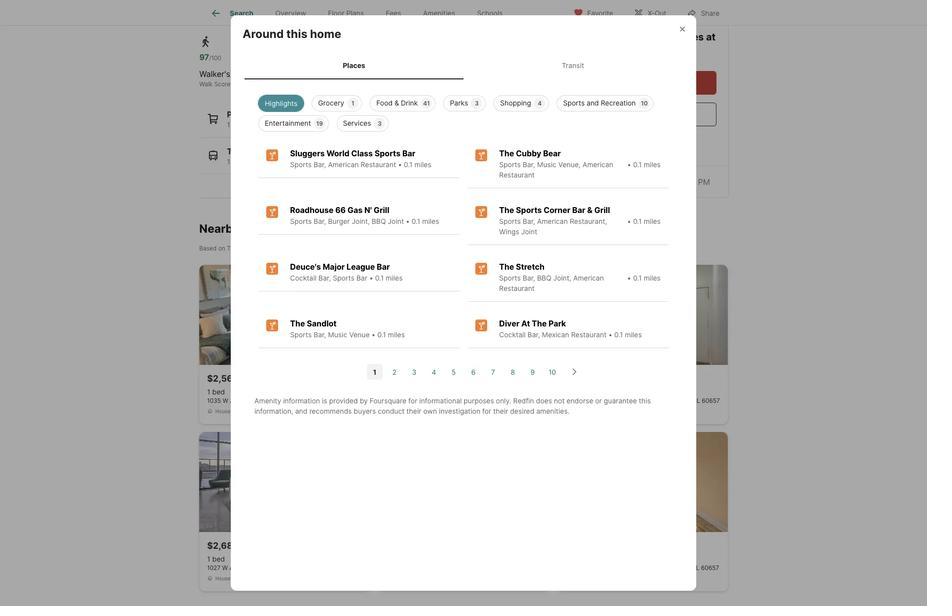 Task type: describe. For each thing, give the bounding box(es) containing it.
® for bikeable
[[415, 80, 419, 88]]

6:00
[[679, 177, 696, 187]]

provided
[[329, 397, 358, 405]]

cornelia for $1,395
[[585, 397, 608, 404]]

il right the 3a,
[[696, 397, 701, 404]]

world
[[327, 149, 350, 158]]

cl- for 953-
[[635, 564, 645, 572]]

3 button
[[407, 364, 422, 380]]

bar, inside deuce's major league bar cocktail bar, sports bar • 0.1 miles
[[319, 274, 331, 282]]

amenity information is provided by foursquare for informational purposes only. redfin does not endorse or guarantee this information, and recommends buyers conduct their own investigation for their desired amenities.
[[255, 397, 651, 416]]

sports right the class
[[375, 149, 401, 158]]

not
[[554, 397, 565, 405]]

9 button
[[525, 364, 541, 380]]

places for places
[[343, 61, 365, 69]]

chicago, right the 3a,
[[669, 397, 694, 404]]

sluggers world class sports bar sports bar, american restaurant • 0.1 miles
[[290, 149, 432, 169]]

message
[[648, 110, 683, 119]]

chicago, right 727,
[[288, 564, 312, 572]]

1 up 1035
[[207, 388, 210, 396]]

house for $2,682
[[216, 576, 230, 582]]

bar, inside sports bar, american restaurant, wings joint
[[523, 217, 535, 226]]

bed for $2,568
[[212, 388, 225, 396]]

amenity
[[255, 397, 281, 405]]

cocktail for diver
[[499, 331, 526, 339]]

bar down the league
[[357, 274, 368, 282]]

sports inside "sports bar, bbq joint, american restaurant"
[[499, 274, 521, 282]]

1035
[[207, 397, 221, 404]]

send a message button
[[586, 103, 717, 126]]

floor
[[328, 9, 345, 17]]

residences inside the residences at addison and clark
[[648, 31, 704, 43]]

excellent transit transit score ®
[[295, 69, 355, 88]]

american inside "sports bar, music venue, american restaurant"
[[583, 160, 614, 169]]

sports and recreation
[[563, 99, 636, 107]]

1 up services
[[352, 100, 355, 107]]

bbq inside roadhouse 66 gas n' grill sports bar, burger joint, bbq joint • 0.1 miles
[[372, 217, 386, 226]]

1 vertical spatial for
[[483, 407, 492, 416]]

transit inside the excellent transit transit score ®
[[295, 80, 315, 88]]

overview
[[275, 9, 306, 17]]

0.1 inside diver at the park cocktail bar, mexican restaurant • 0.1 miles
[[615, 331, 623, 339]]

x-out
[[648, 9, 667, 17]]

send
[[620, 110, 640, 119]]

park
[[549, 319, 566, 329]]

bar, inside "sports bar, music venue, american restaurant"
[[523, 160, 535, 169]]

miles inside the sandlot sports bar, music venue • 0.1 miles
[[388, 331, 405, 339]]

joint inside roadhouse 66 gas n' grill sports bar, burger joint, bbq joint • 0.1 miles
[[388, 217, 404, 226]]

60613 for $2,682
[[321, 564, 338, 572]]

diver at the park cocktail bar, mexican restaurant • 0.1 miles
[[499, 319, 642, 339]]

recreation
[[601, 99, 636, 107]]

955 w cornelia ave, chicago, il 60657
[[386, 397, 495, 404]]

shopping
[[500, 99, 531, 107]]

score for excellent
[[316, 80, 332, 88]]

walker's
[[199, 69, 230, 79]]

or
[[596, 397, 602, 405]]

floor plans tab
[[317, 1, 375, 25]]

chicago, right the 832,
[[290, 397, 314, 404]]

services
[[343, 119, 371, 127]]

house for $2,568
[[216, 408, 230, 414]]

2
[[393, 368, 397, 376]]

clark for based on the residences at addison and clark
[[317, 245, 332, 252]]

0.1 inside deuce's major league bar cocktail bar, sports bar • 0.1 miles
[[375, 274, 384, 282]]

based on the residences at addison and clark
[[199, 245, 332, 252]]

sports inside sports bar, american restaurant, wings joint
[[499, 217, 521, 226]]

3 inside button
[[412, 368, 417, 376]]

• 0.1 miles for bear
[[628, 160, 661, 169]]

rentals
[[242, 222, 281, 236]]

league
[[347, 262, 375, 272]]

stretch
[[516, 262, 545, 272]]

residences for based on the residences at addison and clark
[[239, 245, 272, 252]]

very bikeable bike score ®
[[386, 69, 436, 88]]

diver
[[499, 319, 520, 329]]

1 bed for $2,682
[[207, 555, 225, 563]]

0.1 inside sluggers world class sports bar sports bar, american restaurant • 0.1 miles
[[404, 160, 413, 169]]

deuce's
[[290, 262, 321, 272]]

955-
[[645, 397, 658, 404]]

apartment • 1 unit available
[[394, 408, 459, 414]]

photo of 1027 w addison st unit 727, chicago, il 60613 image
[[199, 432, 370, 532]]

bike
[[386, 80, 398, 88]]

bar right the league
[[377, 262, 390, 272]]

parks
[[319, 120, 337, 129]]

unit inside button
[[622, 564, 633, 572]]

st for $2,568
[[255, 397, 260, 404]]

apartment
[[394, 408, 419, 414]]

list box inside around this home 'dialog'
[[251, 91, 677, 132]]

informational
[[420, 397, 462, 405]]

american inside sluggers world class sports bar sports bar, american restaurant • 0.1 miles
[[328, 160, 359, 169]]

burger
[[328, 217, 350, 226]]

amenities
[[423, 9, 455, 17]]

addison left fees
[[351, 12, 383, 22]]

/mo
[[416, 373, 433, 384]]

places for places 1 grocery, 38 restaurants, 3 parks
[[227, 110, 253, 119]]

1 horizontal spatial &
[[587, 205, 593, 215]]

w for $2,682
[[222, 564, 228, 572]]

/100
[[209, 54, 221, 62]]

cornelia inside button
[[585, 564, 608, 572]]

the sandlot sports bar, music venue • 0.1 miles
[[290, 319, 405, 339]]

unit for $1,395
[[622, 397, 633, 404]]

food
[[377, 99, 393, 107]]

drink
[[401, 99, 418, 107]]

information
[[283, 397, 320, 405]]

restaurant,
[[570, 217, 607, 226]]

endorse
[[567, 397, 594, 405]]

il left the is
[[316, 397, 321, 404]]

only.
[[496, 397, 512, 405]]

2 button
[[387, 364, 403, 380]]

bbq inside "sports bar, bbq joint, american restaurant"
[[537, 274, 552, 282]]

and inside list box
[[587, 99, 599, 107]]

restaurant inside "sports bar, bbq joint, american restaurant"
[[499, 284, 535, 293]]

addison inside the residences at addison and clark
[[586, 46, 626, 58]]

955 w cornelia ave unit cl-955-3a, chicago, il 60657
[[565, 397, 720, 404]]

the inside the sandlot sports bar, music venue • 0.1 miles
[[290, 319, 305, 329]]

miles inside diver at the park cocktail bar, mexican restaurant • 0.1 miles
[[625, 331, 642, 339]]

deuce's major league bar cocktail bar, sports bar • 0.1 miles
[[290, 262, 403, 282]]

photo of 953 w cornelia ave unit cl-953-1b, chicago, il 60657 image
[[557, 432, 728, 532]]

clark for transportation near the residences at addison and clark
[[401, 12, 422, 22]]

® for paradise
[[230, 80, 234, 88]]

and inside the residences at addison and clark
[[629, 46, 647, 58]]

• inside the sandlot sports bar, music venue • 0.1 miles
[[372, 331, 376, 339]]

• 0.1 miles for corner
[[628, 217, 661, 226]]

8 button
[[505, 364, 521, 380]]

unit for $2,568
[[262, 397, 274, 404]]

floor plans
[[328, 9, 364, 17]]

8,
[[339, 157, 345, 166]]

fees tab
[[375, 1, 412, 25]]

w for $2,568
[[223, 397, 228, 404]]

il up investigation
[[471, 397, 476, 404]]

is
[[322, 397, 327, 405]]

photo of 955 w cornelia ave unit cl-955-3a, chicago, il 60657 image
[[557, 265, 728, 365]]

transit for transit 135, 148, 151, 152, 156, 22, 36, 77, 8, 80, x9
[[227, 146, 254, 156]]

• inside deuce's major league bar cocktail bar, sports bar • 0.1 miles
[[370, 274, 373, 282]]

3 • 0.1 miles from the top
[[628, 274, 661, 282]]

3 inside places 1 grocery, 38 restaurants, 3 parks
[[313, 120, 317, 129]]

score for walker's
[[214, 80, 230, 88]]

the inside diver at the park cocktail bar, mexican restaurant • 0.1 miles
[[532, 319, 547, 329]]

chicago, inside button
[[669, 564, 693, 572]]

transit for transit
[[562, 61, 584, 69]]

955 for $1,550
[[386, 397, 397, 404]]

american inside "sports bar, bbq joint, american restaurant"
[[574, 274, 604, 282]]

at for based on the residences at addison and clark
[[273, 245, 279, 252]]

60657 for 955 w cornelia ave unit cl-955-3a, chicago, il 60657
[[702, 397, 720, 404]]

1 up 1027
[[207, 555, 210, 563]]

953-
[[645, 564, 659, 572]]

around this home element
[[243, 15, 353, 41]]

bar, inside sluggers world class sports bar sports bar, american restaurant • 0.1 miles
[[314, 160, 326, 169]]

0 horizontal spatial for
[[409, 397, 418, 405]]

8
[[511, 368, 515, 376]]

1 bed for $2,568
[[207, 388, 225, 396]]

the stretch
[[499, 262, 545, 272]]

available
[[439, 408, 459, 414]]

on
[[218, 245, 225, 252]]

sports bar, music venue, american restaurant
[[499, 160, 614, 179]]

joint inside sports bar, american restaurant, wings joint
[[521, 228, 538, 236]]

3 right the parks at the top
[[475, 100, 479, 107]]

photo of 1035 w addison st unit 832, chicago, il 60613 image
[[199, 265, 370, 365]]

addison left amenity
[[230, 397, 253, 404]]

open
[[593, 177, 613, 187]]

• inside roadhouse 66 gas n' grill sports bar, burger joint, bbq joint • 0.1 miles
[[406, 217, 410, 226]]

transit tab
[[464, 53, 683, 78]]

953 w cornelia ave unit cl-953-1b, chicago, il 60657 button
[[557, 432, 728, 591]]

the left cubby
[[499, 149, 514, 158]]

1 horizontal spatial 4
[[538, 100, 542, 107]]

miles inside deuce's major league bar cocktail bar, sports bar • 0.1 miles
[[386, 274, 403, 282]]

sports inside roadhouse 66 gas n' grill sports bar, burger joint, bbq joint • 0.1 miles
[[290, 217, 312, 226]]

purposes
[[464, 397, 494, 405]]

156,
[[288, 157, 301, 166]]

2 grill from the left
[[595, 205, 610, 215]]

chicago, up investigation
[[444, 397, 469, 404]]

4 inside 4 button
[[432, 368, 436, 376]]

the up wings
[[499, 205, 514, 215]]

out
[[655, 9, 667, 17]]

photo of 955 w cornelia ave, chicago, il 60657 image
[[378, 265, 549, 365]]

il right 727,
[[314, 564, 319, 572]]

and right plans
[[385, 12, 399, 22]]

4 button
[[426, 364, 442, 380]]

around this home dialog
[[231, 15, 697, 591]]

the right on
[[227, 245, 238, 252]]

restaurant inside "sports bar, music venue, american restaurant"
[[499, 171, 535, 179]]

66
[[335, 205, 346, 215]]

6 button
[[466, 364, 482, 380]]

0 vertical spatial 10
[[641, 100, 648, 107]]

the inside the residences at addison and clark
[[627, 31, 646, 43]]

0.1 inside the sandlot sports bar, music venue • 0.1 miles
[[378, 331, 386, 339]]

favorite button
[[565, 2, 622, 22]]

the up around this home
[[278, 12, 293, 22]]

ave for 953-
[[610, 564, 620, 572]]

$2,568
[[207, 373, 239, 384]]



Task type: locate. For each thing, give the bounding box(es) containing it.
bar, right 22,
[[314, 160, 326, 169]]

2 horizontal spatial at
[[707, 31, 716, 43]]

the cubby bear
[[499, 149, 561, 158]]

60613 for $2,568
[[322, 397, 340, 404]]

0 horizontal spatial 4
[[432, 368, 436, 376]]

bar, inside roadhouse 66 gas n' grill sports bar, burger joint, bbq joint • 0.1 miles
[[314, 217, 326, 226]]

1 horizontal spatial music
[[537, 160, 557, 169]]

at
[[342, 12, 349, 22], [707, 31, 716, 43], [273, 245, 279, 252]]

0 vertical spatial ave
[[610, 397, 620, 404]]

unit up information,
[[262, 397, 274, 404]]

conduct
[[378, 407, 405, 416]]

il right 1b,
[[695, 564, 700, 572]]

2 horizontal spatial residences
[[648, 31, 704, 43]]

1 left 2
[[373, 368, 377, 376]]

the down x-out button
[[627, 31, 646, 43]]

transit 135, 148, 151, 152, 156, 22, 36, 77, 8, 80, x9
[[227, 146, 368, 166]]

own
[[424, 407, 437, 416]]

miles inside sluggers world class sports bar sports bar, american restaurant • 0.1 miles
[[415, 160, 432, 169]]

0 vertical spatial transit
[[562, 61, 584, 69]]

and left recreation
[[587, 99, 599, 107]]

parks
[[450, 99, 468, 107]]

0 horizontal spatial clark
[[317, 245, 332, 252]]

x-
[[648, 9, 655, 17]]

0 horizontal spatial cocktail
[[290, 274, 317, 282]]

unit left 953-
[[622, 564, 633, 572]]

sports down sluggers
[[290, 160, 312, 169]]

american
[[328, 160, 359, 169], [583, 160, 614, 169], [537, 217, 568, 226], [574, 274, 604, 282]]

0 vertical spatial 4
[[538, 100, 542, 107]]

1 inside button
[[373, 368, 377, 376]]

miles inside roadhouse 66 gas n' grill sports bar, burger joint, bbq joint • 0.1 miles
[[422, 217, 439, 226]]

transit down excellent at the left top of page
[[295, 80, 315, 88]]

their down only.
[[494, 407, 508, 416]]

american inside sports bar, american restaurant, wings joint
[[537, 217, 568, 226]]

list box containing grocery
[[251, 91, 677, 132]]

1 vertical spatial • 0.1 miles
[[628, 217, 661, 226]]

0 horizontal spatial music
[[328, 331, 347, 339]]

1 vertical spatial 10
[[549, 368, 556, 376]]

and down x-out button
[[629, 46, 647, 58]]

cocktail for deuce's
[[290, 274, 317, 282]]

1 horizontal spatial residences
[[295, 12, 340, 22]]

0 horizontal spatial this
[[287, 27, 308, 41]]

joint, inside roadhouse 66 gas n' grill sports bar, burger joint, bbq joint • 0.1 miles
[[352, 217, 370, 226]]

0 vertical spatial for
[[409, 397, 418, 405]]

1 horizontal spatial 10
[[641, 100, 648, 107]]

tab list
[[199, 0, 522, 25], [243, 51, 685, 80]]

this down transportation near the residences at addison and clark
[[287, 27, 308, 41]]

at inside the residences at addison and clark
[[707, 31, 716, 43]]

2 horizontal spatial transit
[[562, 61, 584, 69]]

1 vertical spatial residences
[[648, 31, 704, 43]]

1 horizontal spatial bbq
[[537, 274, 552, 282]]

cocktail inside deuce's major league bar cocktail bar, sports bar • 0.1 miles
[[290, 274, 317, 282]]

22,
[[303, 157, 313, 166]]

cocktail
[[290, 274, 317, 282], [499, 331, 526, 339]]

addison up deuce's
[[280, 245, 303, 252]]

places tab
[[245, 53, 464, 78]]

0 vertical spatial 60613
[[322, 397, 340, 404]]

search link
[[210, 7, 254, 19]]

clark inside the residences at addison and clark
[[649, 46, 675, 58]]

places
[[343, 61, 365, 69], [227, 110, 253, 119]]

overview tab
[[265, 1, 317, 25]]

3 left parks
[[313, 120, 317, 129]]

1 vertical spatial house
[[216, 576, 230, 582]]

832,
[[275, 397, 288, 404]]

score down excellent at the left top of page
[[316, 80, 332, 88]]

1 inside places 1 grocery, 38 restaurants, 3 parks
[[227, 120, 230, 129]]

share
[[701, 9, 720, 17]]

1 horizontal spatial this
[[639, 397, 651, 405]]

restaurants,
[[272, 120, 311, 129]]

1 vertical spatial ave
[[610, 564, 620, 572]]

3 ® from the left
[[415, 80, 419, 88]]

2 st from the top
[[254, 564, 260, 572]]

cocktail down diver
[[499, 331, 526, 339]]

1 horizontal spatial joint,
[[554, 274, 572, 282]]

2 vertical spatial clark
[[317, 245, 332, 252]]

0 horizontal spatial &
[[395, 99, 399, 107]]

bikeable
[[405, 69, 436, 79]]

77,
[[328, 157, 337, 166]]

transit inside transit 135, 148, 151, 152, 156, 22, 36, 77, 8, 80, x9
[[227, 146, 254, 156]]

1 horizontal spatial score
[[316, 80, 332, 88]]

1035 w addison st unit 832, chicago, il 60613
[[207, 397, 340, 404]]

bar up restaurant,
[[573, 205, 586, 215]]

1 vertical spatial tab list
[[243, 51, 685, 80]]

1 horizontal spatial transit
[[295, 80, 315, 88]]

places inside "tab"
[[343, 61, 365, 69]]

tab list containing search
[[199, 0, 522, 25]]

cl- for 955-
[[635, 397, 645, 404]]

$1,550
[[386, 373, 416, 384]]

highlights
[[265, 99, 298, 108]]

sports down sandlot at the left bottom of the page
[[290, 331, 312, 339]]

score for very
[[399, 80, 415, 88]]

for up apartment
[[409, 397, 418, 405]]

1 horizontal spatial at
[[342, 12, 349, 22]]

2 vertical spatial transit
[[227, 146, 254, 156]]

1 vertical spatial cocktail
[[499, 331, 526, 339]]

sports down cubby
[[499, 160, 521, 169]]

® down bikeable
[[415, 80, 419, 88]]

0 horizontal spatial their
[[407, 407, 422, 416]]

unit left "955-"
[[622, 397, 633, 404]]

0 vertical spatial &
[[395, 99, 399, 107]]

venue
[[349, 331, 370, 339]]

0 horizontal spatial joint
[[388, 217, 404, 226]]

® inside the excellent transit transit score ®
[[332, 80, 336, 88]]

•
[[398, 160, 402, 169], [628, 160, 632, 169], [406, 217, 410, 226], [628, 217, 632, 226], [370, 274, 373, 282], [628, 274, 632, 282], [372, 331, 376, 339], [609, 331, 613, 339], [421, 408, 423, 414]]

10 up "a"
[[641, 100, 648, 107]]

1 horizontal spatial cocktail
[[499, 331, 526, 339]]

grocery,
[[232, 120, 259, 129]]

w for $1,395
[[578, 397, 583, 404]]

cornelia up apartment • 1 unit available
[[406, 397, 429, 404]]

residences for transportation near the residences at addison and clark
[[295, 12, 340, 22]]

music inside "sports bar, music venue, american restaurant"
[[537, 160, 557, 169]]

x9
[[359, 157, 368, 166]]

cocktail down deuce's
[[290, 274, 317, 282]]

0.1 inside roadhouse 66 gas n' grill sports bar, burger joint, bbq joint • 0.1 miles
[[412, 217, 421, 226]]

at for transportation near the residences at addison and clark
[[342, 12, 349, 22]]

w for $1,550
[[399, 397, 404, 404]]

1 grill from the left
[[374, 205, 390, 215]]

unit for $2,682
[[262, 564, 273, 572]]

0 horizontal spatial bbq
[[372, 217, 386, 226]]

2 ® from the left
[[332, 80, 336, 88]]

1 st from the top
[[255, 397, 260, 404]]

955 right not
[[565, 397, 576, 404]]

1 left 'unit'
[[425, 408, 427, 414]]

w up apartment
[[399, 397, 404, 404]]

score right bike
[[399, 80, 415, 88]]

places up grocery,
[[227, 110, 253, 119]]

• inside diver at the park cocktail bar, mexican restaurant • 0.1 miles
[[609, 331, 613, 339]]

amenities tab
[[412, 1, 466, 25]]

2 • 0.1 miles from the top
[[628, 217, 661, 226]]

cornelia for $1,550
[[406, 397, 429, 404]]

0 vertical spatial joint
[[388, 217, 404, 226]]

4 right shopping
[[538, 100, 542, 107]]

addison down favorite
[[586, 46, 626, 58]]

bed for $2,682
[[212, 555, 225, 563]]

® inside very bikeable bike score ®
[[415, 80, 419, 88]]

1 horizontal spatial clark
[[401, 12, 422, 22]]

955 for $1,395
[[565, 397, 576, 404]]

grill right n'
[[374, 205, 390, 215]]

1 vertical spatial places
[[227, 110, 253, 119]]

1 vertical spatial cl-
[[635, 564, 645, 572]]

1 cl- from the top
[[635, 397, 645, 404]]

1 left grocery,
[[227, 120, 230, 129]]

score inside very bikeable bike score ®
[[399, 80, 415, 88]]

0 vertical spatial • 0.1 miles
[[628, 160, 661, 169]]

schools tab
[[466, 1, 514, 25]]

the left sandlot at the left bottom of the page
[[290, 319, 305, 329]]

1 vertical spatial clark
[[649, 46, 675, 58]]

1 vertical spatial &
[[587, 205, 593, 215]]

® for transit
[[332, 80, 336, 88]]

0 horizontal spatial places
[[227, 110, 253, 119]]

1 horizontal spatial joint
[[521, 228, 538, 236]]

1 horizontal spatial for
[[483, 407, 492, 416]]

3 score from the left
[[399, 80, 415, 88]]

bar, down the sports corner bar & grill
[[523, 217, 535, 226]]

addison right 1027
[[230, 564, 252, 572]]

0 horizontal spatial residences
[[239, 245, 272, 252]]

music inside the sandlot sports bar, music venue • 0.1 miles
[[328, 331, 347, 339]]

$1,550 /mo
[[386, 373, 433, 384]]

w left or on the bottom right of the page
[[578, 397, 583, 404]]

1 bed from the top
[[212, 388, 225, 396]]

the left the stretch
[[499, 262, 514, 272]]

joint, inside "sports bar, bbq joint, american restaurant"
[[554, 274, 572, 282]]

and inside amenity information is provided by foursquare for informational purposes only. redfin does not endorse or guarantee this information, and recommends buyers conduct their own investigation for their desired amenities.
[[295, 407, 308, 416]]

0 horizontal spatial score
[[214, 80, 230, 88]]

house down 1027
[[216, 576, 230, 582]]

bear
[[543, 149, 561, 158]]

0 vertical spatial tab list
[[199, 0, 522, 25]]

60657
[[477, 397, 495, 404], [702, 397, 720, 404], [701, 564, 720, 572]]

grill inside roadhouse 66 gas n' grill sports bar, burger joint, bbq joint • 0.1 miles
[[374, 205, 390, 215]]

class
[[351, 149, 373, 158]]

bar right x9
[[403, 149, 416, 158]]

around
[[243, 27, 284, 41]]

sluggers
[[290, 149, 325, 158]]

music down bear
[[537, 160, 557, 169]]

residences up home on the left top of the page
[[295, 12, 340, 22]]

97 /100
[[199, 52, 221, 62]]

60657 right the 3a,
[[702, 397, 720, 404]]

near
[[259, 12, 276, 22]]

0 vertical spatial residences
[[295, 12, 340, 22]]

2 house from the top
[[216, 576, 230, 582]]

1 ® from the left
[[230, 80, 234, 88]]

1 ave from the top
[[610, 397, 620, 404]]

sports down transit tab
[[563, 99, 585, 107]]

1 vertical spatial this
[[639, 397, 651, 405]]

60613 right 727,
[[321, 564, 338, 572]]

list box
[[251, 91, 677, 132]]

2 horizontal spatial clark
[[649, 46, 675, 58]]

0 vertical spatial house
[[216, 408, 230, 414]]

bar, down 'at'
[[528, 331, 540, 339]]

0 vertical spatial clark
[[401, 12, 422, 22]]

their left own
[[407, 407, 422, 416]]

1 vertical spatial 1 bed
[[207, 555, 225, 563]]

sports left the corner
[[516, 205, 542, 215]]

bar, down roadhouse
[[314, 217, 326, 226]]

walk
[[199, 80, 213, 88]]

redfin
[[514, 397, 534, 405]]

clark up major
[[317, 245, 332, 252]]

sports down the stretch
[[499, 274, 521, 282]]

0 vertical spatial 1 bed
[[207, 388, 225, 396]]

0 vertical spatial music
[[537, 160, 557, 169]]

w right 1027
[[222, 564, 228, 572]]

0 horizontal spatial 955
[[386, 397, 397, 404]]

search
[[230, 9, 254, 17]]

and up deuce's
[[305, 245, 315, 252]]

score inside the excellent transit transit score ®
[[316, 80, 332, 88]]

score inside walker's paradise walk score ®
[[214, 80, 230, 88]]

restaurant right mexican
[[571, 331, 607, 339]]

1 vertical spatial joint
[[521, 228, 538, 236]]

guarantee
[[604, 397, 637, 405]]

bbq down the stretch
[[537, 274, 552, 282]]

sports up wings
[[499, 217, 521, 226]]

1 vertical spatial st
[[254, 564, 260, 572]]

w inside button
[[578, 564, 583, 572]]

amenities.
[[537, 407, 570, 416]]

score
[[214, 80, 230, 88], [316, 80, 332, 88], [399, 80, 415, 88]]

the residences at addison and clark
[[586, 31, 716, 58]]

excellent
[[295, 69, 329, 79]]

1 horizontal spatial places
[[343, 61, 365, 69]]

sports
[[563, 99, 585, 107], [375, 149, 401, 158], [290, 160, 312, 169], [499, 160, 521, 169], [516, 205, 542, 215], [290, 217, 312, 226], [499, 217, 521, 226], [333, 274, 355, 282], [499, 274, 521, 282], [290, 331, 312, 339]]

joint, down gas
[[352, 217, 370, 226]]

® inside walker's paradise walk score ®
[[230, 80, 234, 88]]

am-
[[663, 177, 679, 187]]

1 horizontal spatial grill
[[595, 205, 610, 215]]

0 vertical spatial joint,
[[352, 217, 370, 226]]

1 horizontal spatial 955
[[565, 397, 576, 404]]

1 vertical spatial 60613
[[321, 564, 338, 572]]

1 their from the left
[[407, 407, 422, 416]]

sports inside "sports bar, music venue, american restaurant"
[[499, 160, 521, 169]]

1 score from the left
[[214, 80, 230, 88]]

1 horizontal spatial their
[[494, 407, 508, 416]]

60657 right 1b,
[[701, 564, 720, 572]]

0 horizontal spatial ®
[[230, 80, 234, 88]]

unit left 727,
[[262, 564, 273, 572]]

pm
[[698, 177, 710, 187]]

plans
[[347, 9, 364, 17]]

ave for 955-
[[610, 397, 620, 404]]

the right 'at'
[[532, 319, 547, 329]]

0 vertical spatial this
[[287, 27, 308, 41]]

wings
[[499, 228, 520, 236]]

bed up 1035
[[212, 388, 225, 396]]

transit inside transit tab
[[562, 61, 584, 69]]

• inside sluggers world class sports bar sports bar, american restaurant • 0.1 miles
[[398, 160, 402, 169]]

2 horizontal spatial score
[[399, 80, 415, 88]]

for down purposes
[[483, 407, 492, 416]]

7
[[491, 368, 495, 376]]

places 1 grocery, 38 restaurants, 3 parks
[[227, 110, 337, 129]]

1 vertical spatial bbq
[[537, 274, 552, 282]]

chicago, right 1b,
[[669, 564, 693, 572]]

4 right 3 button
[[432, 368, 436, 376]]

gas
[[348, 205, 363, 215]]

residences down out
[[648, 31, 704, 43]]

2 ave from the top
[[610, 564, 620, 572]]

60657 inside button
[[701, 564, 720, 572]]

1 vertical spatial music
[[328, 331, 347, 339]]

music down sandlot at the left bottom of the page
[[328, 331, 347, 339]]

& up restaurant,
[[587, 205, 593, 215]]

bed
[[212, 388, 225, 396], [212, 555, 225, 563]]

sports inside the sandlot sports bar, music venue • 0.1 miles
[[290, 331, 312, 339]]

1 vertical spatial at
[[707, 31, 716, 43]]

3 down 'food'
[[378, 120, 382, 127]]

60657 for 953 w cornelia ave unit cl-953-1b, chicago, il 60657
[[701, 564, 720, 572]]

® down "transit"
[[332, 80, 336, 88]]

share button
[[679, 2, 728, 22]]

score down walker's
[[214, 80, 230, 88]]

& right 'food'
[[395, 99, 399, 107]]

bar, down cubby
[[523, 160, 535, 169]]

1 955 from the left
[[386, 397, 397, 404]]

ave,
[[431, 397, 443, 404]]

sandlot
[[307, 319, 337, 329]]

0 horizontal spatial at
[[273, 245, 279, 252]]

sports bar, american restaurant, wings joint
[[499, 217, 607, 236]]

restaurant down the class
[[361, 160, 396, 169]]

80,
[[347, 157, 357, 166]]

5
[[452, 368, 456, 376]]

food & drink
[[377, 99, 418, 107]]

restaurant inside diver at the park cocktail bar, mexican restaurant • 0.1 miles
[[571, 331, 607, 339]]

60657 left only.
[[477, 397, 495, 404]]

1 vertical spatial bed
[[212, 555, 225, 563]]

cl- left the 3a,
[[635, 397, 645, 404]]

2 cl- from the top
[[635, 564, 645, 572]]

mexican
[[542, 331, 570, 339]]

1 1 bed from the top
[[207, 388, 225, 396]]

roadhouse 66 gas n' grill sports bar, burger joint, bbq joint • 0.1 miles
[[290, 205, 439, 226]]

2 vertical spatial residences
[[239, 245, 272, 252]]

transportation
[[199, 12, 257, 22]]

0 horizontal spatial 10
[[549, 368, 556, 376]]

this inside amenity information is provided by foursquare for informational purposes only. redfin does not endorse or guarantee this information, and recommends buyers conduct their own investigation for their desired amenities.
[[639, 397, 651, 405]]

2 horizontal spatial ®
[[415, 80, 419, 88]]

tab list containing places
[[243, 51, 685, 80]]

ave inside button
[[610, 564, 620, 572]]

10 button
[[545, 364, 560, 380]]

2 score from the left
[[316, 80, 332, 88]]

6
[[472, 368, 476, 376]]

restaurant down the stretch
[[499, 284, 535, 293]]

home
[[310, 27, 341, 41]]

2 vertical spatial at
[[273, 245, 279, 252]]

1 • 0.1 miles from the top
[[628, 160, 661, 169]]

0 vertical spatial st
[[255, 397, 260, 404]]

bar inside sluggers world class sports bar sports bar, american restaurant • 0.1 miles
[[403, 149, 416, 158]]

1027
[[207, 564, 221, 572]]

2 1 bed from the top
[[207, 555, 225, 563]]

0 vertical spatial cocktail
[[290, 274, 317, 282]]

2 bed from the top
[[212, 555, 225, 563]]

and down the information
[[295, 407, 308, 416]]

1 house from the top
[[216, 408, 230, 414]]

1 horizontal spatial ®
[[332, 80, 336, 88]]

il inside 953 w cornelia ave unit cl-953-1b, chicago, il 60657 button
[[695, 564, 700, 572]]

places inside places 1 grocery, 38 restaurants, 3 parks
[[227, 110, 253, 119]]

41
[[423, 100, 430, 107]]

transit up the "135," in the top left of the page
[[227, 146, 254, 156]]

0 horizontal spatial joint,
[[352, 217, 370, 226]]

unit
[[428, 408, 437, 414]]

open today: 10:00 am-6:00 pm
[[593, 177, 710, 187]]

0 vertical spatial bed
[[212, 388, 225, 396]]

st up information,
[[255, 397, 260, 404]]

places left the very
[[343, 61, 365, 69]]

60613 up recommends
[[322, 397, 340, 404]]

restaurant down cubby
[[499, 171, 535, 179]]

w right 1035
[[223, 397, 228, 404]]

at
[[522, 319, 530, 329]]

nearby
[[199, 222, 239, 236]]

0 horizontal spatial transit
[[227, 146, 254, 156]]

x-out button
[[626, 2, 675, 22]]

1 vertical spatial 4
[[432, 368, 436, 376]]

bar, inside "sports bar, bbq joint, american restaurant"
[[523, 274, 535, 282]]

0 vertical spatial places
[[343, 61, 365, 69]]

0 horizontal spatial grill
[[374, 205, 390, 215]]

foursquare
[[370, 397, 407, 405]]

19
[[316, 120, 323, 127]]

sports bar, bbq joint, american restaurant
[[499, 274, 604, 293]]

addison
[[351, 12, 383, 22], [586, 46, 626, 58], [280, 245, 303, 252], [230, 397, 253, 404], [230, 564, 252, 572]]

727,
[[275, 564, 286, 572]]

ave
[[610, 397, 620, 404], [610, 564, 620, 572]]

0 vertical spatial cl-
[[635, 397, 645, 404]]

10
[[641, 100, 648, 107], [549, 368, 556, 376]]

1 vertical spatial joint,
[[554, 274, 572, 282]]

restaurant inside sluggers world class sports bar sports bar, american restaurant • 0.1 miles
[[361, 160, 396, 169]]

sports inside deuce's major league bar cocktail bar, sports bar • 0.1 miles
[[333, 274, 355, 282]]

cl- inside button
[[635, 564, 645, 572]]

transit
[[562, 61, 584, 69], [295, 80, 315, 88], [227, 146, 254, 156]]

ave right or on the bottom right of the page
[[610, 397, 620, 404]]

buyers
[[354, 407, 376, 416]]

cocktail inside diver at the park cocktail bar, mexican restaurant • 0.1 miles
[[499, 331, 526, 339]]

2 their from the left
[[494, 407, 508, 416]]

corner
[[544, 205, 571, 215]]

1 vertical spatial transit
[[295, 80, 315, 88]]

tab list inside around this home 'dialog'
[[243, 51, 685, 80]]

st for $2,682
[[254, 564, 260, 572]]

®
[[230, 80, 234, 88], [332, 80, 336, 88], [415, 80, 419, 88]]

2 vertical spatial • 0.1 miles
[[628, 274, 661, 282]]

venue,
[[559, 160, 581, 169]]

0 vertical spatial bbq
[[372, 217, 386, 226]]

0 vertical spatial at
[[342, 12, 349, 22]]

house
[[216, 408, 230, 414], [216, 576, 230, 582]]

bar, inside the sandlot sports bar, music venue • 0.1 miles
[[314, 331, 326, 339]]

955 up conduct
[[386, 397, 397, 404]]

10 inside 10 button
[[549, 368, 556, 376]]

2 955 from the left
[[565, 397, 576, 404]]

1 bed up 1027
[[207, 555, 225, 563]]

investigation
[[439, 407, 481, 416]]

bar, inside diver at the park cocktail bar, mexican restaurant • 0.1 miles
[[528, 331, 540, 339]]

clark
[[401, 12, 422, 22], [649, 46, 675, 58], [317, 245, 332, 252]]



Task type: vqa. For each thing, say whether or not it's contained in the screenshot.
of
no



